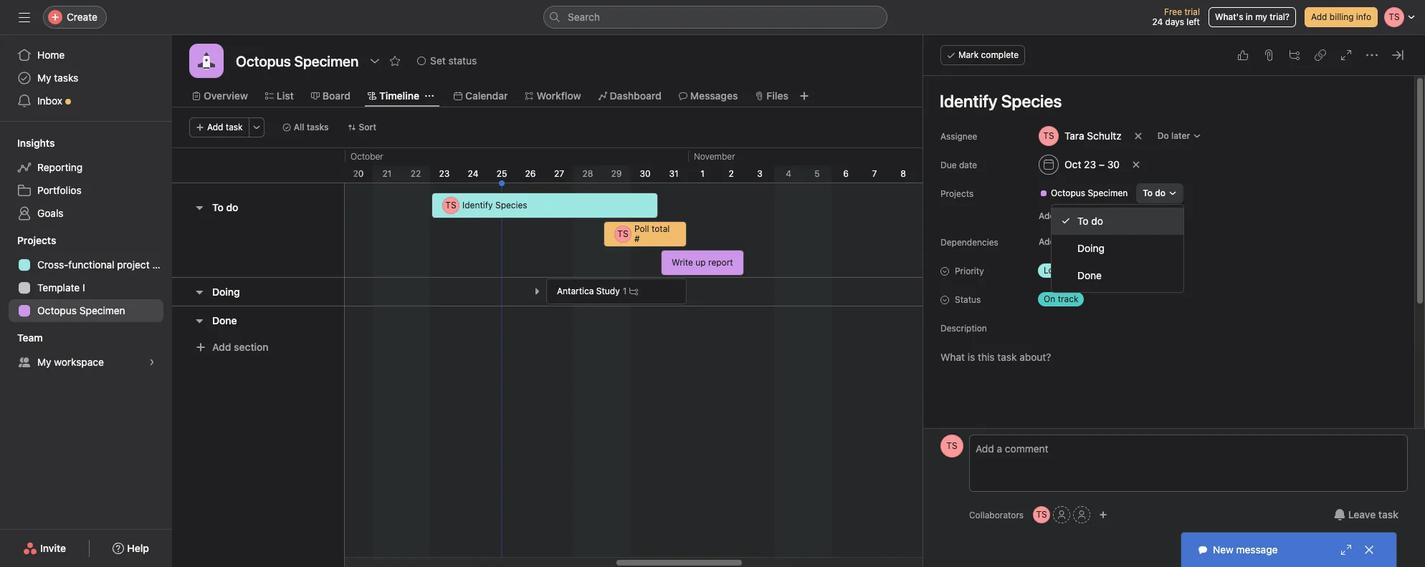 Task type: vqa. For each thing, say whether or not it's contained in the screenshot.
the Calendar on the top left
yes



Task type: describe. For each thing, give the bounding box(es) containing it.
Task Name text field
[[931, 85, 1398, 118]]

26
[[525, 169, 536, 179]]

collapse task list for the section done image
[[194, 315, 205, 327]]

dashboard
[[610, 90, 662, 102]]

list
[[277, 90, 294, 102]]

template i
[[37, 282, 85, 294]]

all tasks
[[294, 122, 329, 133]]

write
[[672, 257, 693, 268]]

dashboard link
[[598, 88, 662, 104]]

november
[[694, 151, 735, 162]]

template
[[37, 282, 80, 294]]

leftcount image
[[630, 288, 638, 296]]

due
[[941, 160, 957, 171]]

to do inside dropdown button
[[1143, 188, 1166, 199]]

specimen inside main content
[[1088, 188, 1128, 199]]

show subtasks for task antartica study image
[[533, 288, 541, 296]]

expand new message image
[[1341, 545, 1352, 556]]

do inside to do button
[[226, 201, 238, 214]]

3
[[757, 169, 763, 179]]

messages link
[[679, 88, 738, 104]]

1 vertical spatial 24
[[468, 169, 479, 179]]

23 inside main content
[[1084, 158, 1096, 171]]

create button
[[43, 6, 107, 29]]

inbox link
[[9, 90, 163, 113]]

status
[[449, 54, 477, 67]]

track
[[1058, 294, 1079, 305]]

teams element
[[0, 326, 172, 377]]

to do inside option
[[1078, 215, 1103, 227]]

add task button
[[189, 118, 249, 138]]

specimen inside projects element
[[79, 305, 125, 317]]

insights element
[[0, 131, 172, 228]]

identify species
[[463, 200, 527, 211]]

dependencies
[[1058, 237, 1116, 247]]

tara schultz
[[1065, 130, 1122, 142]]

template i link
[[9, 277, 163, 300]]

tara
[[1065, 130, 1085, 142]]

identify species dialog
[[924, 35, 1426, 568]]

collapse task list for the section doing image
[[194, 286, 205, 298]]

add dependencies button
[[1033, 232, 1123, 252]]

mark complete button
[[941, 45, 1026, 65]]

to inside dropdown button
[[1143, 188, 1153, 199]]

info
[[1357, 11, 1372, 22]]

show options image
[[369, 55, 381, 67]]

what's in my trial?
[[1215, 11, 1290, 22]]

1 vertical spatial ts button
[[1033, 507, 1051, 524]]

copy task link image
[[1315, 49, 1327, 61]]

november 1
[[694, 151, 735, 179]]

help button
[[103, 536, 158, 562]]

on
[[1044, 294, 1056, 305]]

overview
[[204, 90, 248, 102]]

sort button
[[341, 118, 383, 138]]

complete
[[981, 49, 1019, 60]]

do inside "to do" option
[[1092, 215, 1103, 227]]

add section
[[212, 341, 269, 354]]

total
[[652, 224, 670, 234]]

invite button
[[14, 536, 75, 562]]

cross-functional project plan link
[[9, 254, 172, 277]]

add to starred image
[[389, 55, 401, 67]]

more actions for this task image
[[1367, 49, 1378, 61]]

trial?
[[1270, 11, 1290, 22]]

calendar link
[[454, 88, 508, 104]]

full screen image
[[1341, 49, 1352, 61]]

section
[[234, 341, 269, 354]]

tab actions image
[[425, 92, 434, 100]]

later
[[1172, 131, 1191, 141]]

29
[[611, 169, 622, 179]]

sort
[[359, 122, 377, 133]]

antartica study
[[557, 286, 620, 297]]

0 horizontal spatial doing
[[212, 286, 240, 298]]

insights button
[[0, 136, 55, 151]]

25
[[497, 169, 507, 179]]

1 horizontal spatial done
[[1078, 270, 1102, 282]]

add for add section
[[212, 341, 231, 354]]

close details image
[[1393, 49, 1404, 61]]

to do button
[[1137, 184, 1184, 204]]

projects button
[[0, 234, 56, 248]]

my for my workspace
[[37, 356, 51, 369]]

remove assignee image
[[1134, 132, 1143, 141]]

insights
[[17, 137, 55, 149]]

write up report
[[672, 257, 733, 268]]

octopus specimen inside main content
[[1051, 188, 1128, 199]]

board
[[323, 90, 351, 102]]

left
[[1187, 16, 1200, 27]]

collapse task list for the section to do image
[[194, 202, 205, 214]]

functional
[[68, 259, 114, 271]]

up
[[696, 257, 706, 268]]

1 vertical spatial to do
[[212, 201, 238, 214]]

global element
[[0, 35, 172, 121]]

project
[[117, 259, 150, 271]]

timeline
[[379, 90, 419, 102]]

priority
[[955, 266, 984, 277]]

24 inside free trial 24 days left
[[1153, 16, 1163, 27]]

workflow link
[[525, 88, 581, 104]]

in
[[1246, 11, 1253, 22]]

do later
[[1158, 131, 1191, 141]]

due date
[[941, 160, 977, 171]]

search
[[568, 11, 600, 23]]

octopus specimen link inside "identify species" dialog
[[1034, 186, 1134, 201]]

new message
[[1213, 544, 1278, 556]]

reporting link
[[9, 156, 163, 179]]

status
[[955, 295, 981, 305]]

cross-
[[37, 259, 68, 271]]

add for add billing info
[[1311, 11, 1328, 22]]

projects inside "identify species" dialog
[[941, 189, 974, 199]]

projects
[[1069, 211, 1103, 222]]

my workspace link
[[9, 351, 163, 374]]

1 inside november 1
[[701, 169, 705, 179]]

on track
[[1044, 294, 1079, 305]]

6
[[843, 169, 849, 179]]



Task type: locate. For each thing, give the bounding box(es) containing it.
list link
[[265, 88, 294, 104]]

identify
[[463, 200, 493, 211]]

add inside add task button
[[207, 122, 223, 133]]

poll total #
[[635, 224, 670, 245]]

projects element
[[0, 228, 172, 326]]

oct
[[1065, 158, 1082, 171]]

0 horizontal spatial to do
[[212, 201, 238, 214]]

add down overview link
[[207, 122, 223, 133]]

add to projects
[[1039, 211, 1103, 222]]

to do up dependencies
[[1078, 215, 1103, 227]]

species
[[495, 200, 527, 211]]

0 horizontal spatial octopus
[[37, 305, 77, 317]]

timeline link
[[368, 88, 419, 104]]

31
[[669, 169, 679, 179]]

add left to
[[1039, 211, 1056, 222]]

27
[[554, 169, 564, 179]]

create
[[67, 11, 97, 23]]

0 vertical spatial to do
[[1143, 188, 1166, 199]]

0 horizontal spatial done
[[212, 314, 237, 327]]

0 horizontal spatial task
[[226, 122, 243, 133]]

1 horizontal spatial tasks
[[307, 122, 329, 133]]

to up dependencies
[[1078, 215, 1089, 227]]

octopus specimen up projects
[[1051, 188, 1128, 199]]

specimen down –
[[1088, 188, 1128, 199]]

date
[[959, 160, 977, 171]]

0 vertical spatial to
[[1143, 188, 1153, 199]]

1 horizontal spatial octopus
[[1051, 188, 1086, 199]]

to do right collapse task list for the section to do icon
[[212, 201, 238, 214]]

projects down due date
[[941, 189, 974, 199]]

do
[[1158, 131, 1169, 141]]

antartica
[[557, 286, 594, 297]]

2 vertical spatial to do
[[1078, 215, 1103, 227]]

1 horizontal spatial task
[[1379, 509, 1399, 521]]

1 horizontal spatial 23
[[1084, 158, 1096, 171]]

1 vertical spatial specimen
[[79, 305, 125, 317]]

add inside add to projects button
[[1039, 211, 1056, 222]]

add for add to projects
[[1039, 211, 1056, 222]]

done button
[[212, 308, 237, 334]]

do up dependencies
[[1092, 215, 1103, 227]]

0 horizontal spatial 30
[[640, 169, 651, 179]]

1 horizontal spatial do
[[1092, 215, 1103, 227]]

to inside button
[[212, 201, 224, 214]]

1 left leftcount image
[[623, 286, 627, 297]]

to do
[[1143, 188, 1166, 199], [212, 201, 238, 214], [1078, 215, 1103, 227]]

28
[[583, 169, 593, 179]]

0 horizontal spatial 23
[[439, 169, 450, 179]]

collaborators
[[969, 510, 1024, 521]]

0 horizontal spatial 24
[[468, 169, 479, 179]]

1 vertical spatial do
[[226, 201, 238, 214]]

1 vertical spatial octopus specimen link
[[9, 300, 163, 323]]

octopus up the add to projects
[[1051, 188, 1086, 199]]

add subtask image
[[1289, 49, 1301, 61]]

octopus specimen inside projects element
[[37, 305, 125, 317]]

2 horizontal spatial do
[[1155, 188, 1166, 199]]

to inside option
[[1078, 215, 1089, 227]]

0 horizontal spatial octopus specimen link
[[9, 300, 163, 323]]

goals
[[37, 207, 64, 219]]

do right collapse task list for the section to do icon
[[226, 201, 238, 214]]

search button
[[544, 6, 888, 29]]

add dependencies
[[1039, 237, 1116, 247]]

1 horizontal spatial 1
[[701, 169, 705, 179]]

to up "to do" option
[[1143, 188, 1153, 199]]

board link
[[311, 88, 351, 104]]

octopus inside projects element
[[37, 305, 77, 317]]

23 right 22 on the top left of the page
[[439, 169, 450, 179]]

portfolios link
[[9, 179, 163, 202]]

1 horizontal spatial octopus specimen link
[[1034, 186, 1134, 201]]

projects inside dropdown button
[[17, 234, 56, 247]]

octopus specimen link
[[1034, 186, 1134, 201], [9, 300, 163, 323]]

1 horizontal spatial octopus specimen
[[1051, 188, 1128, 199]]

0 likes. click to like this task image
[[1238, 49, 1249, 61]]

add down add to projects button
[[1039, 237, 1056, 247]]

rocket image
[[198, 52, 215, 70]]

to do button
[[212, 195, 238, 221]]

add tab image
[[799, 90, 810, 102]]

projects
[[941, 189, 974, 199], [17, 234, 56, 247]]

1 horizontal spatial to do
[[1078, 215, 1103, 227]]

team
[[17, 332, 43, 344]]

main content containing tara schultz
[[925, 76, 1413, 568]]

to do left remove task from octopus specimen element
[[1143, 188, 1166, 199]]

my inside global element
[[37, 72, 51, 84]]

poll
[[635, 224, 649, 234]]

my
[[1256, 11, 1268, 22]]

add or remove collaborators image
[[1099, 511, 1108, 520]]

tara schultz button
[[1033, 123, 1128, 149]]

add down done button
[[212, 341, 231, 354]]

dependencies
[[941, 237, 999, 248]]

add to projects button
[[1033, 207, 1109, 227]]

october
[[351, 151, 384, 162]]

tasks inside global element
[[54, 72, 78, 84]]

1 vertical spatial octopus specimen
[[37, 305, 125, 317]]

1 vertical spatial task
[[1379, 509, 1399, 521]]

0 vertical spatial octopus
[[1051, 188, 1086, 199]]

0 vertical spatial octopus specimen
[[1051, 188, 1128, 199]]

trial
[[1185, 6, 1200, 17]]

doing button
[[212, 279, 240, 305]]

add inside add dependencies button
[[1039, 237, 1056, 247]]

1 horizontal spatial projects
[[941, 189, 974, 199]]

octopus
[[1051, 188, 1086, 199], [37, 305, 77, 317]]

cross-functional project plan
[[37, 259, 172, 271]]

reporting
[[37, 161, 83, 174]]

1 vertical spatial done
[[212, 314, 237, 327]]

do left remove task from octopus specimen element
[[1155, 188, 1166, 199]]

tasks right all on the top left
[[307, 122, 329, 133]]

to
[[1058, 211, 1066, 222]]

0 horizontal spatial tasks
[[54, 72, 78, 84]]

ts button
[[941, 435, 964, 458], [1033, 507, 1051, 524]]

report
[[708, 257, 733, 268]]

search list box
[[544, 6, 888, 29]]

doing right collapse task list for the section doing "image"
[[212, 286, 240, 298]]

home link
[[9, 44, 163, 67]]

more actions image
[[252, 123, 261, 132]]

task right leave
[[1379, 509, 1399, 521]]

30 left 31
[[640, 169, 651, 179]]

0 horizontal spatial do
[[226, 201, 238, 214]]

30
[[1108, 158, 1120, 171], [640, 169, 651, 179]]

0 vertical spatial projects
[[941, 189, 974, 199]]

2
[[729, 169, 734, 179]]

octopus specimen down 'i'
[[37, 305, 125, 317]]

0 horizontal spatial ts button
[[941, 435, 964, 458]]

add for add dependencies
[[1039, 237, 1056, 247]]

1 horizontal spatial to
[[1078, 215, 1089, 227]]

oct 23 – 30
[[1065, 158, 1120, 171]]

done right collapse task list for the section done icon
[[212, 314, 237, 327]]

add section button
[[189, 335, 274, 361]]

what's in my trial? button
[[1209, 7, 1296, 27]]

22
[[411, 169, 421, 179]]

1 vertical spatial tasks
[[307, 122, 329, 133]]

30 inside "identify species" dialog
[[1108, 158, 1120, 171]]

to do option
[[1052, 208, 1184, 235]]

messages
[[690, 90, 738, 102]]

team button
[[0, 331, 43, 346]]

0 horizontal spatial projects
[[17, 234, 56, 247]]

2 horizontal spatial to
[[1143, 188, 1153, 199]]

add
[[1311, 11, 1328, 22], [207, 122, 223, 133], [1039, 211, 1056, 222], [1039, 237, 1056, 247], [212, 341, 231, 354]]

23
[[1084, 158, 1096, 171], [439, 169, 450, 179]]

octopus inside main content
[[1051, 188, 1086, 199]]

days
[[1166, 16, 1185, 27]]

main content inside "identify species" dialog
[[925, 76, 1413, 568]]

my
[[37, 72, 51, 84], [37, 356, 51, 369]]

assignee
[[941, 131, 978, 142]]

2 vertical spatial do
[[1092, 215, 1103, 227]]

calendar
[[465, 90, 508, 102]]

clear due date image
[[1132, 161, 1141, 169]]

tasks down "home"
[[54, 72, 78, 84]]

help
[[127, 543, 149, 555]]

1 horizontal spatial 24
[[1153, 16, 1163, 27]]

0 vertical spatial 1
[[701, 169, 705, 179]]

–
[[1099, 158, 1105, 171]]

my for my tasks
[[37, 72, 51, 84]]

7
[[872, 169, 877, 179]]

1 horizontal spatial ts button
[[1033, 507, 1051, 524]]

24 left days
[[1153, 16, 1163, 27]]

24 left the 25
[[468, 169, 479, 179]]

projects up the cross-
[[17, 234, 56, 247]]

task left more actions icon
[[226, 122, 243, 133]]

task for leave task
[[1379, 509, 1399, 521]]

2 horizontal spatial to do
[[1143, 188, 1166, 199]]

description
[[941, 323, 987, 334]]

main content
[[925, 76, 1413, 568]]

octopus down "template"
[[37, 305, 77, 317]]

hide sidebar image
[[19, 11, 30, 23]]

add left billing
[[1311, 11, 1328, 22]]

do inside to do dropdown button
[[1155, 188, 1166, 199]]

task inside "identify species" dialog
[[1379, 509, 1399, 521]]

to right collapse task list for the section to do icon
[[212, 201, 224, 214]]

0 vertical spatial ts button
[[941, 435, 964, 458]]

1 horizontal spatial specimen
[[1088, 188, 1128, 199]]

doing down projects
[[1078, 242, 1105, 255]]

0 vertical spatial doing
[[1078, 242, 1105, 255]]

1 horizontal spatial 30
[[1108, 158, 1120, 171]]

0 horizontal spatial 1
[[623, 286, 627, 297]]

free trial 24 days left
[[1153, 6, 1200, 27]]

0 vertical spatial task
[[226, 122, 243, 133]]

0 horizontal spatial octopus specimen
[[37, 305, 125, 317]]

0 vertical spatial my
[[37, 72, 51, 84]]

billing
[[1330, 11, 1354, 22]]

2 my from the top
[[37, 356, 51, 369]]

add inside the 'add billing info' button
[[1311, 11, 1328, 22]]

0 vertical spatial done
[[1078, 270, 1102, 282]]

attachments: add a file to this task, identify species image
[[1263, 49, 1275, 61]]

0 vertical spatial specimen
[[1088, 188, 1128, 199]]

30 right –
[[1108, 158, 1120, 171]]

None text field
[[232, 48, 362, 74]]

2 vertical spatial to
[[1078, 215, 1089, 227]]

add inside add section button
[[212, 341, 231, 354]]

task for add task
[[226, 122, 243, 133]]

23 left –
[[1084, 158, 1096, 171]]

1 horizontal spatial doing
[[1078, 242, 1105, 255]]

0 horizontal spatial specimen
[[79, 305, 125, 317]]

set
[[430, 54, 446, 67]]

20
[[353, 169, 364, 179]]

specimen down the template i link
[[79, 305, 125, 317]]

0 vertical spatial 24
[[1153, 16, 1163, 27]]

add billing info
[[1311, 11, 1372, 22]]

close image
[[1364, 545, 1375, 556]]

done up "on track" dropdown button
[[1078, 270, 1102, 282]]

21
[[383, 169, 392, 179]]

octopus specimen link up projects
[[1034, 186, 1134, 201]]

octopus specimen link down 'i'
[[9, 300, 163, 323]]

octopus specimen
[[1051, 188, 1128, 199], [37, 305, 125, 317]]

1 my from the top
[[37, 72, 51, 84]]

0 vertical spatial do
[[1155, 188, 1166, 199]]

add for add task
[[207, 122, 223, 133]]

4
[[786, 169, 792, 179]]

my inside teams element
[[37, 356, 51, 369]]

8
[[901, 169, 906, 179]]

1 vertical spatial octopus
[[37, 305, 77, 317]]

my tasks
[[37, 72, 78, 84]]

files
[[767, 90, 789, 102]]

1 vertical spatial 1
[[623, 286, 627, 297]]

1 vertical spatial to
[[212, 201, 224, 214]]

invite
[[40, 543, 66, 555]]

all tasks button
[[276, 118, 335, 138]]

1 vertical spatial doing
[[212, 286, 240, 298]]

0 vertical spatial tasks
[[54, 72, 78, 84]]

workflow
[[537, 90, 581, 102]]

schultz
[[1087, 130, 1122, 142]]

see details, my workspace image
[[148, 359, 156, 367]]

files link
[[755, 88, 789, 104]]

0 horizontal spatial to
[[212, 201, 224, 214]]

my down team
[[37, 356, 51, 369]]

my up inbox
[[37, 72, 51, 84]]

1 vertical spatial my
[[37, 356, 51, 369]]

1 down november
[[701, 169, 705, 179]]

remove task from octopus specimen element
[[1187, 184, 1207, 204]]

tasks for my tasks
[[54, 72, 78, 84]]

1 vertical spatial projects
[[17, 234, 56, 247]]

study
[[596, 286, 620, 297]]

on track button
[[1033, 290, 1119, 310]]

tasks inside dropdown button
[[307, 122, 329, 133]]

0 vertical spatial octopus specimen link
[[1034, 186, 1134, 201]]

tasks for all tasks
[[307, 122, 329, 133]]



